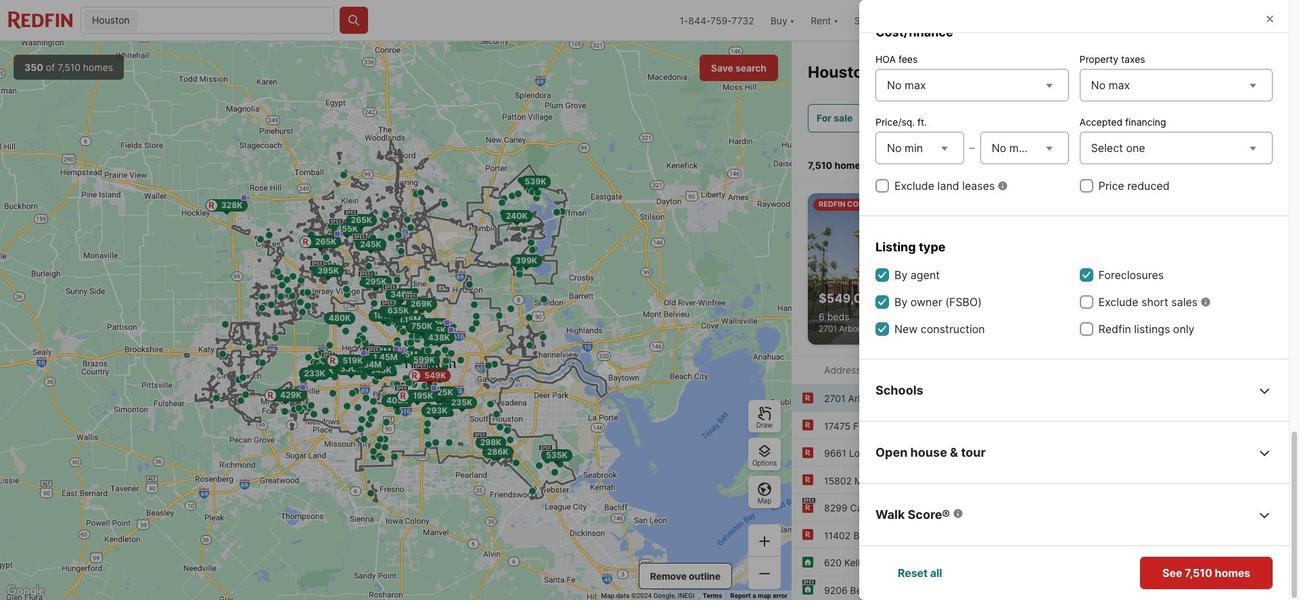Task type: locate. For each thing, give the bounding box(es) containing it.
None checkbox
[[876, 296, 889, 309], [1080, 296, 1093, 309], [876, 323, 889, 336], [1080, 323, 1093, 336], [876, 296, 889, 309], [1080, 296, 1093, 309], [876, 323, 889, 336], [1080, 323, 1093, 336]]

None checkbox
[[876, 179, 889, 193], [1080, 179, 1093, 193], [876, 269, 889, 282], [1080, 269, 1093, 282], [876, 179, 889, 193], [1080, 179, 1093, 193], [876, 269, 889, 282], [1080, 269, 1093, 282]]

submit search image
[[347, 14, 361, 27]]

None search field
[[141, 7, 334, 35]]

google image
[[3, 583, 48, 601]]

tab list
[[1153, 143, 1283, 182]]

toggle search results table view tab
[[1222, 146, 1269, 179]]

dialog
[[859, 0, 1299, 601]]



Task type: vqa. For each thing, say whether or not it's contained in the screenshot.
'OPEN' associated with OPEN OCT 31, 11AM TO 2PM
no



Task type: describe. For each thing, give the bounding box(es) containing it.
select a min and max value element
[[876, 129, 1069, 167]]

toggle search results photos view tab
[[1167, 146, 1220, 179]]

map region
[[0, 41, 792, 601]]



